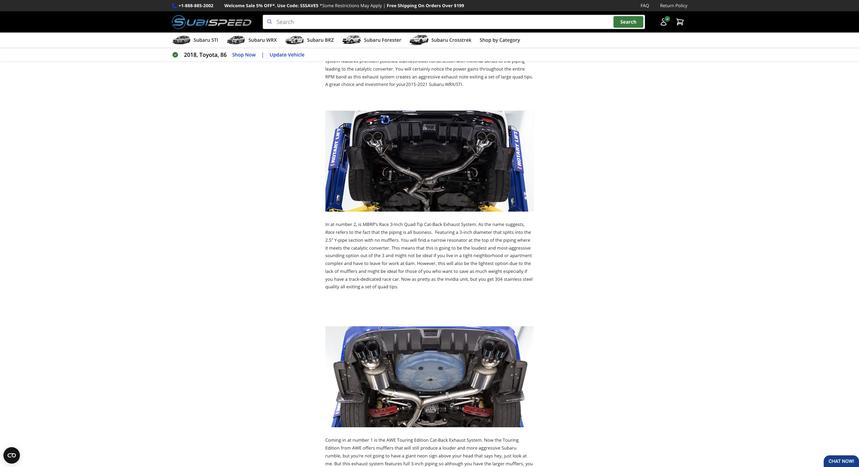 Task type: describe. For each thing, give the bounding box(es) containing it.
shop by category button
[[480, 34, 520, 48]]

means
[[401, 245, 415, 251]]

rumble,
[[325, 454, 342, 460]]

set inside starting with number 3, we have the invidia gemini r400 cat-back exhaust system. this exhaust system features premium polished stainless-steel construction with minimal bends to the piping leading to the catalytic converter. you will certainly notice the power gains throughout the entire rpm band as this exhaust system creates an aggressive exhaust note exiting a set of large quad tips. a great choice and investment for your2015-2021 subaru wrx/sti.
[[488, 74, 495, 80]]

1 touring from the left
[[397, 438, 413, 444]]

especially
[[504, 269, 524, 275]]

of down dedicated
[[373, 284, 377, 290]]

subaru inside coming in at number 1 is the awe touring edition cat-back exhaust system. now the touring edition from awe offers mufflers that will still produce a louder and more aggressive subaru rumble, but you're not going to have a giant neon sign above your head that says hey, just look at me. but this exhaust system features full 3-inch piping so although you have the larger mufflers,
[[502, 446, 517, 452]]

coming
[[325, 438, 341, 444]]

work
[[389, 261, 399, 267]]

system. for this
[[481, 50, 497, 56]]

complex
[[325, 261, 343, 267]]

stainless
[[504, 276, 522, 283]]

inch inside coming in at number 1 is the awe touring edition cat-back exhaust system. now the touring edition from awe offers mufflers that will still produce a louder and more aggressive subaru rumble, but you're not going to have a giant neon sign above your head that says hey, just look at me. but this exhaust system features full 3-inch piping so although you have the larger mufflers,
[[415, 461, 424, 468]]

lack
[[325, 269, 334, 275]]

885-
[[194, 2, 203, 9]]

shop for shop now
[[232, 51, 244, 58]]

to right due
[[519, 261, 523, 267]]

system. for now
[[467, 438, 483, 444]]

that left says
[[475, 454, 483, 460]]

*some restrictions may apply | free shipping on orders over $199
[[320, 2, 464, 9]]

dedicated
[[361, 276, 381, 283]]

much
[[476, 269, 487, 275]]

a up resonator
[[456, 230, 459, 236]]

2,
[[354, 222, 357, 228]]

86
[[221, 51, 227, 59]]

of right lack
[[335, 269, 339, 275]]

leave
[[370, 261, 381, 267]]

converter. inside starting with number 3, we have the invidia gemini r400 cat-back exhaust system. this exhaust system features premium polished stainless-steel construction with minimal bends to the piping leading to the catalytic converter. you will certainly notice the power gains throughout the entire rpm band as this exhaust system creates an aggressive exhaust note exiting a set of large quad tips. a great choice and investment for your2015-2021 subaru wrx/sti.
[[373, 66, 394, 72]]

will left find
[[410, 237, 417, 244]]

search
[[621, 19, 637, 25]]

you down lack
[[325, 276, 333, 283]]

system inside coming in at number 1 is the awe touring edition cat-back exhaust system. now the touring edition from awe offers mufflers that will still produce a louder and more aggressive subaru rumble, but you're not going to have a giant neon sign above your head that says hey, just look at me. but this exhaust system features full 3-inch piping so although you have the larger mufflers,
[[369, 461, 384, 468]]

0 horizontal spatial |
[[261, 51, 264, 59]]

sssave5
[[300, 2, 319, 9]]

subaru for subaru crosstrek
[[432, 37, 448, 43]]

forester
[[382, 37, 401, 43]]

most-
[[497, 245, 509, 251]]

investment
[[365, 81, 388, 88]]

have inside starting with number 3, we have the invidia gemini r400 cat-back exhaust system. this exhaust system features premium polished stainless-steel construction with minimal bends to the piping leading to the catalytic converter. you will certainly notice the power gains throughout the entire rpm band as this exhaust system creates an aggressive exhaust note exiting a set of large quad tips. a great choice and investment for your2015-2021 subaru wrx/sti.
[[383, 50, 393, 56]]

1 vertical spatial with
[[457, 58, 466, 64]]

+1-888-885-2002
[[179, 2, 213, 9]]

exhaust for edition
[[449, 438, 466, 444]]

lightest
[[479, 261, 494, 267]]

1 horizontal spatial all
[[408, 230, 412, 236]]

at right "work"
[[401, 261, 405, 267]]

refers
[[336, 230, 348, 236]]

0 vertical spatial system
[[325, 58, 340, 64]]

large
[[501, 74, 512, 80]]

throughout
[[480, 66, 504, 72]]

welcome
[[224, 2, 245, 9]]

a left giant
[[402, 454, 405, 460]]

this inside starting with number 3, we have the invidia gemini r400 cat-back exhaust system. this exhaust system features premium polished stainless-steel construction with minimal bends to the piping leading to the catalytic converter. you will certainly notice the power gains throughout the entire rpm band as this exhaust system creates an aggressive exhaust note exiting a set of large quad tips. a great choice and investment for your2015-2021 subaru wrx/sti.
[[354, 74, 361, 80]]

as down those at the bottom left of the page
[[412, 276, 417, 283]]

0 horizontal spatial if
[[434, 253, 436, 259]]

2002
[[203, 2, 213, 9]]

you inside coming in at number 1 is the awe touring edition cat-back exhaust system. now the touring edition from awe offers mufflers that will still produce a louder and more aggressive subaru rumble, but you're not going to have a giant neon sign above your head that says hey, just look at me. but this exhaust system features full 3-inch piping so although you have the larger mufflers,
[[465, 461, 472, 468]]

mufflers inside coming in at number 1 is the awe touring edition cat-back exhaust system. now the touring edition from awe offers mufflers that will still produce a louder and more aggressive subaru rumble, but you're not going to have a giant neon sign above your head that says hey, just look at me. but this exhaust system features full 3-inch piping so although you have the larger mufflers,
[[376, 446, 394, 452]]

number inside coming in at number 1 is the awe touring edition cat-back exhaust system. now the touring edition from awe offers mufflers that will still produce a louder and more aggressive subaru rumble, but you're not going to have a giant neon sign above your head that says hey, just look at me. but this exhaust system features full 3-inch piping so although you have the larger mufflers,
[[353, 438, 369, 444]]

cat- inside in at number 2, is mbrp's race 3-inch quad tip cat-back exhaust system. as the name suggests, race
[[424, 222, 433, 228]]

creates
[[396, 74, 411, 80]]

from
[[341, 446, 351, 452]]

category
[[500, 37, 520, 43]]

as
[[479, 222, 484, 228]]

a right find
[[427, 237, 430, 244]]

have down head at the bottom right
[[473, 461, 483, 468]]

a subaru forester thumbnail image image
[[342, 35, 361, 45]]

0 vertical spatial edition
[[414, 438, 429, 444]]

also
[[455, 261, 463, 267]]

to right bends
[[499, 58, 503, 64]]

tips. inside refers to the fact that the piping is all business.  featuring a 3-inch diameter that splits into the 2.5" y-pipe section with no mufflers. you will find a narrow resonator at the top of the piping where it meets the catalytic converter. this means that this is going to be the loudest and most-aggressive sounding option out of the 3 and might not be ideal if you live in a tight neighborhood or apartment complex and have to leave for work at 6am. however, this will also be the lightest option due to the lack of mufflers and might be ideal for those of you who want to save as much weight especially if you have a track-dedicated race car. now as pretty as the invidia unit, but you get 304 stainless steel quality all exiting a set of quad tips.
[[390, 284, 398, 290]]

quad inside starting with number 3, we have the invidia gemini r400 cat-back exhaust system. this exhaust system features premium polished stainless-steel construction with minimal bends to the piping leading to the catalytic converter. you will certainly notice the power gains throughout the entire rpm band as this exhaust system creates an aggressive exhaust note exiting a set of large quad tips. a great choice and investment for your2015-2021 subaru wrx/sti.
[[513, 74, 523, 80]]

this inside starting with number 3, we have the invidia gemini r400 cat-back exhaust system. this exhaust system features premium polished stainless-steel construction with minimal bends to the piping leading to the catalytic converter. you will certainly notice the power gains throughout the entire rpm band as this exhaust system creates an aggressive exhaust note exiting a set of large quad tips. a great choice and investment for your2015-2021 subaru wrx/sti.
[[498, 50, 507, 56]]

hey,
[[494, 454, 503, 460]]

that down find
[[416, 245, 425, 251]]

0 vertical spatial race
[[379, 222, 389, 228]]

a up above
[[439, 446, 442, 452]]

subaru sti button
[[172, 34, 218, 48]]

return policy
[[660, 2, 688, 9]]

exhaust up investment
[[362, 74, 379, 80]]

update
[[270, 51, 287, 58]]

search input field
[[263, 15, 645, 29]]

free
[[387, 2, 397, 9]]

this inside coming in at number 1 is the awe touring edition cat-back exhaust system. now the touring edition from awe offers mufflers that will still produce a louder and more aggressive subaru rumble, but you're not going to have a giant neon sign above your head that says hey, just look at me. but this exhaust system features full 3-inch piping so although you have the larger mufflers,
[[343, 461, 350, 468]]

starting
[[325, 50, 342, 56]]

be down tight
[[464, 261, 470, 267]]

just
[[504, 454, 512, 460]]

this down find
[[426, 245, 434, 251]]

0 horizontal spatial might
[[368, 269, 380, 275]]

a down dedicated
[[361, 284, 364, 290]]

3- inside coming in at number 1 is the awe touring edition cat-back exhaust system. now the touring edition from awe offers mufflers that will still produce a louder and more aggressive subaru rumble, but you're not going to have a giant neon sign above your head that says hey, just look at me. but this exhaust system features full 3-inch piping so although you have the larger mufflers,
[[411, 461, 415, 468]]

number for 2,
[[336, 222, 352, 228]]

with inside refers to the fact that the piping is all business.  featuring a 3-inch diameter that splits into the 2.5" y-pipe section with no mufflers. you will find a narrow resonator at the top of the piping where it meets the catalytic converter. this means that this is going to be the loudest and most-aggressive sounding option out of the 3 and might not be ideal if you live in a tight neighborhood or apartment complex and have to leave for work at 6am. however, this will also be the lightest option due to the lack of mufflers and might be ideal for those of you who want to save as much weight especially if you have a track-dedicated race car. now as pretty as the invidia unit, but you get 304 stainless steel quality all exiting a set of quad tips.
[[365, 237, 374, 244]]

0 horizontal spatial now
[[245, 51, 256, 58]]

subaru sti
[[194, 37, 218, 43]]

that down name at the right
[[494, 230, 502, 236]]

faq
[[641, 2, 649, 9]]

you down much
[[479, 276, 486, 283]]

subaru wrx
[[249, 37, 277, 43]]

produce
[[421, 446, 438, 452]]

piping inside coming in at number 1 is the awe touring edition cat-back exhaust system. now the touring edition from awe offers mufflers that will still produce a louder and more aggressive subaru rumble, but you're not going to have a giant neon sign above your head that says hey, just look at me. but this exhaust system features full 3-inch piping so although you have the larger mufflers,
[[425, 461, 438, 468]]

be up race
[[381, 269, 386, 275]]

*some
[[320, 2, 334, 9]]

and inside coming in at number 1 is the awe touring edition cat-back exhaust system. now the touring edition from awe offers mufflers that will still produce a louder and more aggressive subaru rumble, but you're not going to have a giant neon sign above your head that says hey, just look at me. but this exhaust system features full 3-inch piping so although you have the larger mufflers,
[[458, 446, 465, 452]]

for inside starting with number 3, we have the invidia gemini r400 cat-back exhaust system. this exhaust system features premium polished stainless-steel construction with minimal bends to the piping leading to the catalytic converter. you will certainly notice the power gains throughout the entire rpm band as this exhaust system creates an aggressive exhaust note exiting a set of large quad tips. a great choice and investment for your2015-2021 subaru wrx/sti.
[[389, 81, 395, 88]]

certainly
[[413, 66, 430, 72]]

0 vertical spatial awe
[[387, 438, 396, 444]]

y-
[[334, 237, 338, 244]]

tight
[[463, 253, 473, 259]]

above
[[439, 454, 451, 460]]

those
[[406, 269, 417, 275]]

3- inside refers to the fact that the piping is all business.  featuring a 3-inch diameter that splits into the 2.5" y-pipe section with no mufflers. you will find a narrow resonator at the top of the piping where it meets the catalytic converter. this means that this is going to be the loudest and most-aggressive sounding option out of the 3 and might not be ideal if you live in a tight neighborhood or apartment complex and have to leave for work at 6am. however, this will also be the lightest option due to the lack of mufflers and might be ideal for those of you who want to save as much weight especially if you have a track-dedicated race car. now as pretty as the invidia unit, but you get 304 stainless steel quality all exiting a set of quad tips.
[[460, 230, 464, 236]]

refers to the fact that the piping is all business.  featuring a 3-inch diameter that splits into the 2.5" y-pipe section with no mufflers. you will find a narrow resonator at the top of the piping where it meets the catalytic converter. this means that this is going to be the loudest and most-aggressive sounding option out of the 3 and might not be ideal if you live in a tight neighborhood or apartment complex and have to leave for work at 6am. however, this will also be the lightest option due to the lack of mufflers and might be ideal for those of you who want to save as much weight especially if you have a track-dedicated race car. now as pretty as the invidia unit, but you get 304 stainless steel quality all exiting a set of quad tips.
[[325, 230, 533, 290]]

neighborhood
[[474, 253, 503, 259]]

now inside refers to the fact that the piping is all business.  featuring a 3-inch diameter that splits into the 2.5" y-pipe section with no mufflers. you will find a narrow resonator at the top of the piping where it meets the catalytic converter. this means that this is going to be the loudest and most-aggressive sounding option out of the 3 and might not be ideal if you live in a tight neighborhood or apartment complex and have to leave for work at 6am. however, this will also be the lightest option due to the lack of mufflers and might be ideal for those of you who want to save as much weight especially if you have a track-dedicated race car. now as pretty as the invidia unit, but you get 304 stainless steel quality all exiting a set of quad tips.
[[401, 276, 411, 283]]

exhaust up wrx/sti.
[[442, 74, 458, 80]]

at up from
[[348, 438, 352, 444]]

rpm
[[325, 74, 335, 80]]

shop by category
[[480, 37, 520, 43]]

piping down the splits
[[503, 237, 516, 244]]

0 horizontal spatial all
[[341, 284, 345, 290]]

at up loudest on the right
[[469, 237, 473, 244]]

over
[[442, 2, 453, 9]]

apply
[[371, 2, 382, 9]]

number for 3,
[[353, 50, 370, 56]]

shop now
[[232, 51, 256, 58]]

as right "save"
[[470, 269, 475, 275]]

but inside refers to the fact that the piping is all business.  featuring a 3-inch diameter that splits into the 2.5" y-pipe section with no mufflers. you will find a narrow resonator at the top of the piping where it meets the catalytic converter. this means that this is going to be the loudest and most-aggressive sounding option out of the 3 and might not be ideal if you live in a tight neighborhood or apartment complex and have to leave for work at 6am. however, this will also be the lightest option due to the lack of mufflers and might be ideal for those of you who want to save as much weight especially if you have a track-dedicated race car. now as pretty as the invidia unit, but you get 304 stainless steel quality all exiting a set of quad tips.
[[470, 276, 478, 283]]

but
[[334, 461, 342, 468]]

open widget image
[[3, 448, 20, 465]]

and up track-
[[359, 269, 367, 275]]

5%
[[256, 2, 263, 9]]

to left "save"
[[454, 269, 458, 275]]

0 horizontal spatial option
[[346, 253, 359, 259]]

update vehicle
[[270, 51, 305, 58]]

policy
[[676, 2, 688, 9]]

your2015-
[[397, 81, 418, 88]]

0 horizontal spatial with
[[343, 50, 352, 56]]

construction
[[429, 58, 455, 64]]

and up neighborhood
[[488, 245, 496, 251]]

is inside coming in at number 1 is the awe touring edition cat-back exhaust system. now the touring edition from awe offers mufflers that will still produce a louder and more aggressive subaru rumble, but you're not going to have a giant neon sign above your head that says hey, just look at me. but this exhaust system features full 3-inch piping so although you have the larger mufflers,
[[374, 438, 378, 444]]

0 vertical spatial ideal
[[423, 253, 433, 259]]

section
[[349, 237, 364, 244]]

a left tight
[[459, 253, 462, 259]]

off*.
[[264, 2, 276, 9]]

will inside coming in at number 1 is the awe touring edition cat-back exhaust system. now the touring edition from awe offers mufflers that will still produce a louder and more aggressive subaru rumble, but you're not going to have a giant neon sign above your head that says hey, just look at me. but this exhaust system features full 3-inch piping so although you have the larger mufflers,
[[404, 446, 411, 452]]

0 vertical spatial might
[[395, 253, 407, 259]]

neon
[[417, 454, 428, 460]]

subaru for subaru forester
[[364, 37, 381, 43]]

as down who
[[431, 276, 436, 283]]

gains
[[468, 66, 479, 72]]

you inside starting with number 3, we have the invidia gemini r400 cat-back exhaust system. this exhaust system features premium polished stainless-steel construction with minimal bends to the piping leading to the catalytic converter. you will certainly notice the power gains throughout the entire rpm band as this exhaust system creates an aggressive exhaust note exiting a set of large quad tips. a great choice and investment for your2015-2021 subaru wrx/sti.
[[396, 66, 403, 72]]

to down the 2,
[[349, 230, 354, 236]]

at inside in at number 2, is mbrp's race 3-inch quad tip cat-back exhaust system. as the name suggests, race
[[331, 222, 335, 228]]

says
[[484, 454, 493, 460]]

a inside starting with number 3, we have the invidia gemini r400 cat-back exhaust system. this exhaust system features premium polished stainless-steel construction with minimal bends to the piping leading to the catalytic converter. you will certainly notice the power gains throughout the entire rpm band as this exhaust system creates an aggressive exhaust note exiting a set of large quad tips. a great choice and investment for your2015-2021 subaru wrx/sti.
[[485, 74, 487, 80]]

subaru for subaru brz
[[307, 37, 324, 43]]

coming in at number 1 is the awe touring edition cat-back exhaust system. now the touring edition from awe offers mufflers that will still produce a louder and more aggressive subaru rumble, but you're not going to have a giant neon sign above your head that says hey, just look at me. but this exhaust system features full 3-inch piping so although you have the larger mufflers, 
[[325, 438, 533, 468]]

features inside starting with number 3, we have the invidia gemini r400 cat-back exhaust system. this exhaust system features premium polished stainless-steel construction with minimal bends to the piping leading to the catalytic converter. you will certainly notice the power gains throughout the entire rpm band as this exhaust system creates an aggressive exhaust note exiting a set of large quad tips. a great choice and investment for your2015-2021 subaru wrx/sti.
[[341, 58, 359, 64]]

1 vertical spatial ideal
[[387, 269, 397, 275]]

1 vertical spatial option
[[495, 261, 509, 267]]

of up pretty
[[418, 269, 423, 275]]

into
[[515, 230, 523, 236]]

exiting inside refers to the fact that the piping is all business.  featuring a 3-inch diameter that splits into the 2.5" y-pipe section with no mufflers. you will find a narrow resonator at the top of the piping where it meets the catalytic converter. this means that this is going to be the loudest and most-aggressive sounding option out of the 3 and might not be ideal if you live in a tight neighborhood or apartment complex and have to leave for work at 6am. however, this will also be the lightest option due to the lack of mufflers and might be ideal for those of you who want to save as much weight especially if you have a track-dedicated race car. now as pretty as the invidia unit, but you get 304 stainless steel quality all exiting a set of quad tips.
[[346, 284, 360, 290]]

steel inside refers to the fact that the piping is all business.  featuring a 3-inch diameter that splits into the 2.5" y-pipe section with no mufflers. you will find a narrow resonator at the top of the piping where it meets the catalytic converter. this means that this is going to be the loudest and most-aggressive sounding option out of the 3 and might not be ideal if you live in a tight neighborhood or apartment complex and have to leave for work at 6am. however, this will also be the lightest option due to the lack of mufflers and might be ideal for those of you who want to save as much weight especially if you have a track-dedicated race car. now as pretty as the invidia unit, but you get 304 stainless steel quality all exiting a set of quad tips.
[[523, 276, 533, 283]]

exhaust down category
[[508, 50, 525, 56]]

giant
[[406, 454, 416, 460]]

steel inside starting with number 3, we have the invidia gemini r400 cat-back exhaust system. this exhaust system features premium polished stainless-steel construction with minimal bends to the piping leading to the catalytic converter. you will certainly notice the power gains throughout the entire rpm band as this exhaust system creates an aggressive exhaust note exiting a set of large quad tips. a great choice and investment for your2015-2021 subaru wrx/sti.
[[418, 58, 428, 64]]

toyota,
[[200, 51, 219, 59]]

you left live
[[438, 253, 445, 259]]

of right top
[[490, 237, 494, 244]]

1 vertical spatial awe
[[352, 446, 362, 452]]

subaru for subaru wrx
[[249, 37, 265, 43]]

have down out at the bottom of the page
[[353, 261, 363, 267]]

going inside refers to the fact that the piping is all business.  featuring a 3-inch diameter that splits into the 2.5" y-pipe section with no mufflers. you will find a narrow resonator at the top of the piping where it meets the catalytic converter. this means that this is going to be the loudest and most-aggressive sounding option out of the 3 and might not be ideal if you live in a tight neighborhood or apartment complex and have to leave for work at 6am. however, this will also be the lightest option due to the lack of mufflers and might be ideal for those of you who want to save as much weight especially if you have a track-dedicated race car. now as pretty as the invidia unit, but you get 304 stainless steel quality all exiting a set of quad tips.
[[439, 245, 451, 251]]

now inside coming in at number 1 is the awe touring edition cat-back exhaust system. now the touring edition from awe offers mufflers that will still produce a louder and more aggressive subaru rumble, but you're not going to have a giant neon sign above your head that says hey, just look at me. but this exhaust system features full 3-inch piping so although you have the larger mufflers,
[[484, 438, 494, 444]]

be up however,
[[416, 253, 421, 259]]

0 horizontal spatial race
[[325, 230, 335, 236]]

a subaru sti thumbnail image image
[[172, 35, 191, 45]]

that left still
[[395, 446, 403, 452]]

save
[[459, 269, 469, 275]]



Task type: vqa. For each thing, say whether or not it's contained in the screenshot.
no
yes



Task type: locate. For each thing, give the bounding box(es) containing it.
set down throughout
[[488, 74, 495, 80]]

888-
[[185, 2, 194, 9]]

polished
[[380, 58, 398, 64]]

1 vertical spatial invidia
[[445, 276, 459, 283]]

1 vertical spatial edition
[[325, 446, 340, 452]]

out
[[361, 253, 368, 259]]

piping inside starting with number 3, we have the invidia gemini r400 cat-back exhaust system. this exhaust system features premium polished stainless-steel construction with minimal bends to the piping leading to the catalytic converter. you will certainly notice the power gains throughout the entire rpm band as this exhaust system creates an aggressive exhaust note exiting a set of large quad tips. a great choice and investment for your2015-2021 subaru wrx/sti.
[[512, 58, 525, 64]]

back inside starting with number 3, we have the invidia gemini r400 cat-back exhaust system. this exhaust system features premium polished stainless-steel construction with minimal bends to the piping leading to the catalytic converter. you will certainly notice the power gains throughout the entire rpm band as this exhaust system creates an aggressive exhaust note exiting a set of large quad tips. a great choice and investment for your2015-2021 subaru wrx/sti.
[[452, 50, 462, 56]]

shop for shop by category
[[480, 37, 492, 43]]

a
[[325, 81, 328, 88]]

2021
[[418, 81, 428, 88]]

mufflers,
[[506, 461, 524, 468]]

exhaust inside starting with number 3, we have the invidia gemini r400 cat-back exhaust system. this exhaust system features premium polished stainless-steel construction with minimal bends to the piping leading to the catalytic converter. you will certainly notice the power gains throughout the entire rpm band as this exhaust system creates an aggressive exhaust note exiting a set of large quad tips. a great choice and investment for your2015-2021 subaru wrx/sti.
[[463, 50, 480, 56]]

quad inside refers to the fact that the piping is all business.  featuring a 3-inch diameter that splits into the 2.5" y-pipe section with no mufflers. you will find a narrow resonator at the top of the piping where it meets the catalytic converter. this means that this is going to be the loudest and most-aggressive sounding option out of the 3 and might not be ideal if you live in a tight neighborhood or apartment complex and have to leave for work at 6am. however, this will also be the lightest option due to the lack of mufflers and might be ideal for those of you who want to save as much weight especially if you have a track-dedicated race car. now as pretty as the invidia unit, but you get 304 stainless steel quality all exiting a set of quad tips.
[[378, 284, 389, 290]]

2 vertical spatial exhaust
[[449, 438, 466, 444]]

0 vertical spatial if
[[434, 253, 436, 259]]

0 vertical spatial back
[[452, 50, 462, 56]]

to down resonator
[[452, 245, 456, 251]]

of inside starting with number 3, we have the invidia gemini r400 cat-back exhaust system. this exhaust system features premium polished stainless-steel construction with minimal bends to the piping leading to the catalytic converter. you will certainly notice the power gains throughout the entire rpm band as this exhaust system creates an aggressive exhaust note exiting a set of large quad tips. a great choice and investment for your2015-2021 subaru wrx/sti.
[[496, 74, 500, 80]]

have
[[383, 50, 393, 56], [353, 261, 363, 267], [334, 276, 344, 283], [391, 454, 401, 460], [473, 461, 483, 468]]

inch inside refers to the fact that the piping is all business.  featuring a 3-inch diameter that splits into the 2.5" y-pipe section with no mufflers. you will find a narrow resonator at the top of the piping where it meets the catalytic converter. this means that this is going to be the loudest and most-aggressive sounding option out of the 3 and might not be ideal if you live in a tight neighborhood or apartment complex and have to leave for work at 6am. however, this will also be the lightest option due to the lack of mufflers and might be ideal for those of you who want to save as much weight especially if you have a track-dedicated race car. now as pretty as the invidia unit, but you get 304 stainless steel quality all exiting a set of quad tips.
[[464, 230, 472, 236]]

| down subaru wrx
[[261, 51, 264, 59]]

1 vertical spatial tips.
[[390, 284, 398, 290]]

features left full
[[385, 461, 402, 468]]

3- inside in at number 2, is mbrp's race 3-inch quad tip cat-back exhaust system. as the name suggests, race
[[390, 222, 394, 228]]

1 horizontal spatial shop
[[480, 37, 492, 43]]

quad down race
[[378, 284, 389, 290]]

system. up more
[[467, 438, 483, 444]]

awe right 1
[[387, 438, 396, 444]]

0 vertical spatial tips.
[[525, 74, 533, 80]]

1 horizontal spatial if
[[525, 269, 527, 275]]

cat- for edition
[[430, 438, 438, 444]]

cat- up construction
[[444, 50, 452, 56]]

converter. down "polished"
[[373, 66, 394, 72]]

top
[[482, 237, 489, 244]]

an
[[412, 74, 417, 80]]

0 vertical spatial for
[[389, 81, 395, 88]]

catalytic
[[355, 66, 372, 72], [351, 245, 368, 251]]

back inside coming in at number 1 is the awe touring edition cat-back exhaust system. now the touring edition from awe offers mufflers that will still produce a louder and more aggressive subaru rumble, but you're not going to have a giant neon sign above your head that says hey, just look at me. but this exhaust system features full 3-inch piping so although you have the larger mufflers,
[[438, 438, 448, 444]]

in right live
[[454, 253, 458, 259]]

inch
[[464, 230, 472, 236], [415, 461, 424, 468]]

back inside in at number 2, is mbrp's race 3-inch quad tip cat-back exhaust system. as the name suggests, race
[[433, 222, 442, 228]]

+1-
[[179, 2, 185, 9]]

the
[[394, 50, 401, 56], [504, 58, 511, 64], [347, 66, 354, 72], [445, 66, 452, 72], [505, 66, 512, 72], [485, 222, 492, 228], [355, 230, 362, 236], [381, 230, 388, 236], [524, 230, 531, 236], [474, 237, 481, 244], [495, 237, 502, 244], [343, 245, 350, 251], [464, 245, 470, 251], [374, 253, 381, 259], [471, 261, 478, 267], [524, 261, 531, 267], [437, 276, 444, 283], [379, 438, 386, 444], [495, 438, 502, 444], [485, 461, 491, 468]]

2 vertical spatial aggressive
[[479, 446, 501, 452]]

is down quad in the top of the page
[[403, 230, 406, 236]]

0 vertical spatial in
[[454, 253, 458, 259]]

subaru brz
[[307, 37, 334, 43]]

0 vertical spatial with
[[343, 50, 352, 56]]

subaru wrx button
[[227, 34, 277, 48]]

offers
[[363, 446, 375, 452]]

1 horizontal spatial not
[[408, 253, 415, 259]]

all right quality
[[341, 284, 345, 290]]

catalytic inside refers to the fact that the piping is all business.  featuring a 3-inch diameter that splits into the 2.5" y-pipe section with no mufflers. you will find a narrow resonator at the top of the piping where it meets the catalytic converter. this means that this is going to be the loudest and most-aggressive sounding option out of the 3 and might not be ideal if you live in a tight neighborhood or apartment complex and have to leave for work at 6am. however, this will also be the lightest option due to the lack of mufflers and might be ideal for those of you who want to save as much weight especially if you have a track-dedicated race car. now as pretty as the invidia unit, but you get 304 stainless steel quality all exiting a set of quad tips.
[[351, 245, 368, 251]]

2018, toyota, 86
[[184, 51, 227, 59]]

race
[[382, 276, 391, 283]]

0 vertical spatial inch
[[464, 230, 472, 236]]

exhaust down you're
[[351, 461, 368, 468]]

this down shop by category dropdown button
[[498, 50, 507, 56]]

this inside refers to the fact that the piping is all business.  featuring a 3-inch diameter that splits into the 2.5" y-pipe section with no mufflers. you will find a narrow resonator at the top of the piping where it meets the catalytic converter. this means that this is going to be the loudest and most-aggressive sounding option out of the 3 and might not be ideal if you live in a tight neighborhood or apartment complex and have to leave for work at 6am. however, this will also be the lightest option due to the lack of mufflers and might be ideal for those of you who want to save as much weight especially if you have a track-dedicated race car. now as pretty as the invidia unit, but you get 304 stainless steel quality all exiting a set of quad tips.
[[392, 245, 400, 251]]

option down or
[[495, 261, 509, 267]]

inch
[[394, 222, 403, 228]]

weight
[[489, 269, 502, 275]]

great
[[329, 81, 340, 88]]

note
[[459, 74, 469, 80]]

1 vertical spatial cat-
[[424, 222, 433, 228]]

this
[[498, 50, 507, 56], [392, 245, 400, 251]]

in inside coming in at number 1 is the awe touring edition cat-back exhaust system. now the touring edition from awe offers mufflers that will still produce a louder and more aggressive subaru rumble, but you're not going to have a giant neon sign above your head that says hey, just look at me. but this exhaust system features full 3-inch piping so although you have the larger mufflers,
[[342, 438, 346, 444]]

system. inside in at number 2, is mbrp's race 3-inch quad tip cat-back exhaust system. as the name suggests, race
[[461, 222, 477, 228]]

at right in
[[331, 222, 335, 228]]

0 horizontal spatial awe
[[352, 446, 362, 452]]

1 vertical spatial |
[[261, 51, 264, 59]]

use
[[277, 2, 286, 9]]

a subaru wrx thumbnail image image
[[227, 35, 246, 45]]

a down throughout
[[485, 74, 487, 80]]

be
[[457, 245, 462, 251], [416, 253, 421, 259], [464, 261, 470, 267], [381, 269, 386, 275]]

1 horizontal spatial invidia
[[445, 276, 459, 283]]

power
[[453, 66, 467, 72]]

cat- for r400
[[444, 50, 452, 56]]

1 vertical spatial system
[[380, 74, 395, 80]]

subaru crosstrek
[[432, 37, 472, 43]]

0 vertical spatial 3-
[[390, 222, 394, 228]]

0 vertical spatial features
[[341, 58, 359, 64]]

1 vertical spatial quad
[[378, 284, 389, 290]]

not down offers
[[365, 454, 372, 460]]

0 horizontal spatial but
[[343, 454, 350, 460]]

2018,
[[184, 51, 198, 59]]

is inside in at number 2, is mbrp's race 3-inch quad tip cat-back exhaust system. as the name suggests, race
[[358, 222, 362, 228]]

304
[[495, 276, 503, 283]]

have up "polished"
[[383, 50, 393, 56]]

1 horizontal spatial inch
[[464, 230, 472, 236]]

1 horizontal spatial set
[[488, 74, 495, 80]]

0 horizontal spatial going
[[373, 454, 384, 460]]

2 horizontal spatial 3-
[[460, 230, 464, 236]]

your
[[452, 454, 462, 460]]

have left giant
[[391, 454, 401, 460]]

notice
[[432, 66, 444, 72]]

1 horizontal spatial but
[[470, 276, 478, 283]]

1 horizontal spatial in
[[454, 253, 458, 259]]

narrow
[[431, 237, 446, 244]]

suggests,
[[506, 222, 525, 228]]

this up who
[[438, 261, 446, 267]]

cat- up produce
[[430, 438, 438, 444]]

1 vertical spatial going
[[373, 454, 384, 460]]

2 vertical spatial cat-
[[430, 438, 438, 444]]

now up says
[[484, 438, 494, 444]]

edition up still
[[414, 438, 429, 444]]

subaru
[[194, 37, 210, 43], [249, 37, 265, 43], [307, 37, 324, 43], [364, 37, 381, 43], [432, 37, 448, 43], [429, 81, 444, 88], [502, 446, 517, 452]]

and right choice
[[356, 81, 364, 88]]

in up from
[[342, 438, 346, 444]]

cat- inside coming in at number 1 is the awe touring edition cat-back exhaust system. now the touring edition from awe offers mufflers that will still produce a louder and more aggressive subaru rumble, but you're not going to have a giant neon sign above your head that says hey, just look at me. but this exhaust system features full 3-inch piping so although you have the larger mufflers,
[[430, 438, 438, 444]]

2 horizontal spatial now
[[484, 438, 494, 444]]

2 vertical spatial system.
[[467, 438, 483, 444]]

system. left as
[[461, 222, 477, 228]]

catalytic down section
[[351, 245, 368, 251]]

touring up just on the right of the page
[[503, 438, 519, 444]]

shipping
[[398, 2, 417, 9]]

system. up bends
[[481, 50, 497, 56]]

due
[[510, 261, 518, 267]]

in at number 2, is mbrp's race 3-inch quad tip cat-back exhaust system. as the name suggests, race
[[325, 222, 525, 236]]

number up premium
[[353, 50, 370, 56]]

2 vertical spatial 3-
[[411, 461, 415, 468]]

1 horizontal spatial quad
[[513, 74, 523, 80]]

1 horizontal spatial features
[[385, 461, 402, 468]]

number inside starting with number 3, we have the invidia gemini r400 cat-back exhaust system. this exhaust system features premium polished stainless-steel construction with minimal bends to the piping leading to the catalytic converter. you will certainly notice the power gains throughout the entire rpm band as this exhaust system creates an aggressive exhaust note exiting a set of large quad tips. a great choice and investment for your2015-2021 subaru wrx/sti.
[[353, 50, 370, 56]]

ideal down "work"
[[387, 269, 397, 275]]

1
[[371, 438, 373, 444]]

live
[[446, 253, 453, 259]]

might up "work"
[[395, 253, 407, 259]]

button image
[[660, 18, 668, 26]]

but inside coming in at number 1 is the awe touring edition cat-back exhaust system. now the touring edition from awe offers mufflers that will still produce a louder and more aggressive subaru rumble, but you're not going to have a giant neon sign above your head that says hey, just look at me. but this exhaust system features full 3-inch piping so although you have the larger mufflers,
[[343, 454, 350, 460]]

2 touring from the left
[[503, 438, 519, 444]]

for down 3
[[382, 261, 388, 267]]

a subaru crosstrek thumbnail image image
[[410, 35, 429, 45]]

converter. inside refers to the fact that the piping is all business.  featuring a 3-inch diameter that splits into the 2.5" y-pipe section with no mufflers. you will find a narrow resonator at the top of the piping where it meets the catalytic converter. this means that this is going to be the loudest and most-aggressive sounding option out of the 3 and might not be ideal if you live in a tight neighborhood or apartment complex and have to leave for work at 6am. however, this will also be the lightest option due to the lack of mufflers and might be ideal for those of you who want to save as much weight especially if you have a track-dedicated race car. now as pretty as the invidia unit, but you get 304 stainless steel quality all exiting a set of quad tips.
[[369, 245, 391, 251]]

1 vertical spatial back
[[433, 222, 442, 228]]

0 horizontal spatial shop
[[232, 51, 244, 58]]

0 vertical spatial exiting
[[470, 74, 484, 80]]

catalytic inside starting with number 3, we have the invidia gemini r400 cat-back exhaust system. this exhaust system features premium polished stainless-steel construction with minimal bends to the piping leading to the catalytic converter. you will certainly notice the power gains throughout the entire rpm band as this exhaust system creates an aggressive exhaust note exiting a set of large quad tips. a great choice and investment for your2015-2021 subaru wrx/sti.
[[355, 66, 372, 72]]

0 vertical spatial set
[[488, 74, 495, 80]]

may
[[361, 2, 369, 9]]

exhaust inside coming in at number 1 is the awe touring edition cat-back exhaust system. now the touring edition from awe offers mufflers that will still produce a louder and more aggressive subaru rumble, but you're not going to have a giant neon sign above your head that says hey, just look at me. but this exhaust system features full 3-inch piping so although you have the larger mufflers,
[[351, 461, 368, 468]]

aggressive up apartment
[[509, 245, 531, 251]]

number inside in at number 2, is mbrp's race 3-inch quad tip cat-back exhaust system. as the name suggests, race
[[336, 222, 352, 228]]

and right 3
[[386, 253, 394, 259]]

0 horizontal spatial mufflers
[[340, 269, 357, 275]]

you
[[396, 66, 403, 72], [401, 237, 409, 244]]

with right starting
[[343, 50, 352, 56]]

exhaust for r400
[[463, 50, 480, 56]]

in inside refers to the fact that the piping is all business.  featuring a 3-inch diameter that splits into the 2.5" y-pipe section with no mufflers. you will find a narrow resonator at the top of the piping where it meets the catalytic converter. this means that this is going to be the loudest and most-aggressive sounding option out of the 3 and might not be ideal if you live in a tight neighborhood or apartment complex and have to leave for work at 6am. however, this will also be the lightest option due to the lack of mufflers and might be ideal for those of you who want to save as much weight especially if you have a track-dedicated race car. now as pretty as the invidia unit, but you get 304 stainless steel quality all exiting a set of quad tips.
[[454, 253, 458, 259]]

tip
[[417, 222, 423, 228]]

all down quad in the top of the page
[[408, 230, 412, 236]]

number up refers
[[336, 222, 352, 228]]

piping down the inch
[[389, 230, 402, 236]]

back for r400
[[452, 50, 462, 56]]

mufflers up track-
[[340, 269, 357, 275]]

1 vertical spatial this
[[392, 245, 400, 251]]

1 vertical spatial features
[[385, 461, 402, 468]]

shop
[[480, 37, 492, 43], [232, 51, 244, 58]]

0 horizontal spatial features
[[341, 58, 359, 64]]

mufflers
[[340, 269, 357, 275], [376, 446, 394, 452]]

crosstrek
[[449, 37, 472, 43]]

will down stainless-
[[405, 66, 411, 72]]

the inside in at number 2, is mbrp's race 3-inch quad tip cat-back exhaust system. as the name suggests, race
[[485, 222, 492, 228]]

or
[[505, 253, 509, 259]]

to inside coming in at number 1 is the awe touring edition cat-back exhaust system. now the touring edition from awe offers mufflers that will still produce a louder and more aggressive subaru rumble, but you're not going to have a giant neon sign above your head that says hey, just look at me. but this exhaust system features full 3-inch piping so although you have the larger mufflers,
[[386, 454, 390, 460]]

0 horizontal spatial ideal
[[387, 269, 397, 275]]

and up your
[[458, 446, 465, 452]]

1 horizontal spatial steel
[[523, 276, 533, 283]]

+1-888-885-2002 link
[[179, 2, 213, 9]]

system. inside starting with number 3, we have the invidia gemini r400 cat-back exhaust system. this exhaust system features premium polished stainless-steel construction with minimal bends to the piping leading to the catalytic converter. you will certainly notice the power gains throughout the entire rpm band as this exhaust system creates an aggressive exhaust note exiting a set of large quad tips. a great choice and investment for your2015-2021 subaru wrx/sti.
[[481, 50, 497, 56]]

2 vertical spatial system
[[369, 461, 384, 468]]

track-
[[349, 276, 361, 283]]

you down however,
[[424, 269, 431, 275]]

is down narrow
[[435, 245, 438, 251]]

2 vertical spatial back
[[438, 438, 448, 444]]

1 horizontal spatial with
[[365, 237, 374, 244]]

not
[[408, 253, 415, 259], [365, 454, 372, 460]]

apartment
[[510, 253, 532, 259]]

code:
[[287, 2, 299, 9]]

subaru inside dropdown button
[[364, 37, 381, 43]]

so
[[439, 461, 444, 468]]

going inside coming in at number 1 is the awe touring edition cat-back exhaust system. now the touring edition from awe offers mufflers that will still produce a louder and more aggressive subaru rumble, but you're not going to have a giant neon sign above your head that says hey, just look at me. but this exhaust system features full 3-inch piping so although you have the larger mufflers,
[[373, 454, 384, 460]]

not inside coming in at number 1 is the awe touring edition cat-back exhaust system. now the touring edition from awe offers mufflers that will still produce a louder and more aggressive subaru rumble, but you're not going to have a giant neon sign above your head that says hey, just look at me. but this exhaust system features full 3-inch piping so although you have the larger mufflers,
[[365, 454, 372, 460]]

band
[[336, 74, 347, 80]]

number left 1
[[353, 438, 369, 444]]

shop inside dropdown button
[[480, 37, 492, 43]]

1 horizontal spatial awe
[[387, 438, 396, 444]]

piping up entire
[[512, 58, 525, 64]]

find
[[418, 237, 426, 244]]

as
[[348, 74, 352, 80], [470, 269, 475, 275], [412, 276, 417, 283], [431, 276, 436, 283]]

exiting inside starting with number 3, we have the invidia gemini r400 cat-back exhaust system. this exhaust system features premium polished stainless-steel construction with minimal bends to the piping leading to the catalytic converter. you will certainly notice the power gains throughout the entire rpm band as this exhaust system creates an aggressive exhaust note exiting a set of large quad tips. a great choice and investment for your2015-2021 subaru wrx/sti.
[[470, 74, 484, 80]]

to up band
[[342, 66, 346, 72]]

0 horizontal spatial quad
[[378, 284, 389, 290]]

number
[[353, 50, 370, 56], [336, 222, 352, 228], [353, 438, 369, 444]]

will inside starting with number 3, we have the invidia gemini r400 cat-back exhaust system. this exhaust system features premium polished stainless-steel construction with minimal bends to the piping leading to the catalytic converter. you will certainly notice the power gains throughout the entire rpm band as this exhaust system creates an aggressive exhaust note exiting a set of large quad tips. a great choice and investment for your2015-2021 subaru wrx/sti.
[[405, 66, 411, 72]]

1 vertical spatial if
[[525, 269, 527, 275]]

not up 6am.
[[408, 253, 415, 259]]

1 horizontal spatial might
[[395, 253, 407, 259]]

subaru inside starting with number 3, we have the invidia gemini r400 cat-back exhaust system. this exhaust system features premium polished stainless-steel construction with minimal bends to the piping leading to the catalytic converter. you will certainly notice the power gains throughout the entire rpm band as this exhaust system creates an aggressive exhaust note exiting a set of large quad tips. a great choice and investment for your2015-2021 subaru wrx/sti.
[[429, 81, 444, 88]]

a subaru brz thumbnail image image
[[285, 35, 304, 45]]

orders
[[426, 2, 441, 9]]

cat- inside starting with number 3, we have the invidia gemini r400 cat-back exhaust system. this exhaust system features premium polished stainless-steel construction with minimal bends to the piping leading to the catalytic converter. you will certainly notice the power gains throughout the entire rpm band as this exhaust system creates an aggressive exhaust note exiting a set of large quad tips. a great choice and investment for your2015-2021 subaru wrx/sti.
[[444, 50, 452, 56]]

1 vertical spatial now
[[401, 276, 411, 283]]

starting with number 3, we have the invidia gemini r400 cat-back exhaust system. this exhaust system features premium polished stainless-steel construction with minimal bends to the piping leading to the catalytic converter. you will certainly notice the power gains throughout the entire rpm band as this exhaust system creates an aggressive exhaust note exiting a set of large quad tips. a great choice and investment for your2015-2021 subaru wrx/sti.
[[325, 50, 533, 88]]

1 horizontal spatial tips.
[[525, 74, 533, 80]]

if up however,
[[434, 253, 436, 259]]

is right 1
[[374, 438, 378, 444]]

0 horizontal spatial edition
[[325, 446, 340, 452]]

with up "power"
[[457, 58, 466, 64]]

inch up resonator
[[464, 230, 472, 236]]

of right out at the bottom of the page
[[369, 253, 373, 259]]

this right but
[[343, 461, 350, 468]]

1 horizontal spatial option
[[495, 261, 509, 267]]

subaru brz button
[[285, 34, 334, 48]]

a left track-
[[345, 276, 348, 283]]

0 vertical spatial option
[[346, 253, 359, 259]]

now
[[245, 51, 256, 58], [401, 276, 411, 283], [484, 438, 494, 444]]

race
[[379, 222, 389, 228], [325, 230, 335, 236]]

0 vertical spatial exhaust
[[463, 50, 480, 56]]

have up quality
[[334, 276, 344, 283]]

1 vertical spatial all
[[341, 284, 345, 290]]

system up the leading
[[325, 58, 340, 64]]

invidia inside starting with number 3, we have the invidia gemini r400 cat-back exhaust system. this exhaust system features premium polished stainless-steel construction with minimal bends to the piping leading to the catalytic converter. you will certainly notice the power gains throughout the entire rpm band as this exhaust system creates an aggressive exhaust note exiting a set of large quad tips. a great choice and investment for your2015-2021 subaru wrx/sti.
[[402, 50, 415, 56]]

restrictions
[[335, 2, 359, 9]]

leading
[[325, 66, 341, 72]]

wrx/sti.
[[445, 81, 464, 88]]

0 vertical spatial but
[[470, 276, 478, 283]]

features inside coming in at number 1 is the awe touring edition cat-back exhaust system. now the touring edition from awe offers mufflers that will still produce a louder and more aggressive subaru rumble, but you're not going to have a giant neon sign above your head that says hey, just look at me. but this exhaust system features full 3-inch piping so although you have the larger mufflers,
[[385, 461, 402, 468]]

exiting
[[470, 74, 484, 80], [346, 284, 360, 290]]

0 horizontal spatial touring
[[397, 438, 413, 444]]

pipe
[[338, 237, 347, 244]]

still
[[412, 446, 419, 452]]

cat- right tip
[[424, 222, 433, 228]]

0 vertical spatial mufflers
[[340, 269, 357, 275]]

0 horizontal spatial inch
[[415, 461, 424, 468]]

0 horizontal spatial tips.
[[390, 284, 398, 290]]

subaru right 2021
[[429, 81, 444, 88]]

now down those at the bottom left of the page
[[401, 276, 411, 283]]

going down offers
[[373, 454, 384, 460]]

sounding
[[325, 253, 345, 259]]

0 horizontal spatial invidia
[[402, 50, 415, 56]]

but right unit, at the bottom right of page
[[470, 276, 478, 283]]

1 vertical spatial shop
[[232, 51, 244, 58]]

this down mufflers.
[[392, 245, 400, 251]]

2 vertical spatial now
[[484, 438, 494, 444]]

that up no
[[372, 230, 380, 236]]

mufflers right offers
[[376, 446, 394, 452]]

for
[[389, 81, 395, 88], [382, 261, 388, 267], [398, 269, 404, 275]]

steel right the stainless
[[523, 276, 533, 283]]

splits
[[503, 230, 514, 236]]

to down out at the bottom of the page
[[364, 261, 369, 267]]

of
[[496, 74, 500, 80], [490, 237, 494, 244], [369, 253, 373, 259], [335, 269, 339, 275], [418, 269, 423, 275], [373, 284, 377, 290]]

aggressive inside refers to the fact that the piping is all business.  featuring a 3-inch diameter that splits into the 2.5" y-pipe section with no mufflers. you will find a narrow resonator at the top of the piping where it meets the catalytic converter. this means that this is going to be the loudest and most-aggressive sounding option out of the 3 and might not be ideal if you live in a tight neighborhood or apartment complex and have to leave for work at 6am. however, this will also be the lightest option due to the lack of mufflers and might be ideal for those of you who want to save as much weight especially if you have a track-dedicated race car. now as pretty as the invidia unit, but you get 304 stainless steel quality all exiting a set of quad tips.
[[509, 245, 531, 251]]

back for edition
[[438, 438, 448, 444]]

in
[[325, 222, 329, 228]]

tips. inside starting with number 3, we have the invidia gemini r400 cat-back exhaust system. this exhaust system features premium polished stainless-steel construction with minimal bends to the piping leading to the catalytic converter. you will certainly notice the power gains throughout the entire rpm band as this exhaust system creates an aggressive exhaust note exiting a set of large quad tips. a great choice and investment for your2015-2021 subaru wrx/sti.
[[525, 74, 533, 80]]

choice
[[341, 81, 355, 88]]

invidia inside refers to the fact that the piping is all business.  featuring a 3-inch diameter that splits into the 2.5" y-pipe section with no mufflers. you will find a narrow resonator at the top of the piping where it meets the catalytic converter. this means that this is going to be the loudest and most-aggressive sounding option out of the 3 and might not be ideal if you live in a tight neighborhood or apartment complex and have to leave for work at 6am. however, this will also be the lightest option due to the lack of mufflers and might be ideal for those of you who want to save as much weight especially if you have a track-dedicated race car. now as pretty as the invidia unit, but you get 304 stainless steel quality all exiting a set of quad tips.
[[445, 276, 459, 283]]

1 vertical spatial in
[[342, 438, 346, 444]]

and right the complex
[[344, 261, 352, 267]]

at right look
[[523, 454, 527, 460]]

2 horizontal spatial aggressive
[[509, 245, 531, 251]]

0 vertical spatial cat-
[[444, 50, 452, 56]]

0 horizontal spatial for
[[382, 261, 388, 267]]

not inside refers to the fact that the piping is all business.  featuring a 3-inch diameter that splits into the 2.5" y-pipe section with no mufflers. you will find a narrow resonator at the top of the piping where it meets the catalytic converter. this means that this is going to be the loudest and most-aggressive sounding option out of the 3 and might not be ideal if you live in a tight neighborhood or apartment complex and have to leave for work at 6am. however, this will also be the lightest option due to the lack of mufflers and might be ideal for those of you who want to save as much weight especially if you have a track-dedicated race car. now as pretty as the invidia unit, but you get 304 stainless steel quality all exiting a set of quad tips.
[[408, 253, 415, 259]]

exhaust up louder
[[449, 438, 466, 444]]

| left free
[[383, 2, 386, 9]]

you
[[438, 253, 445, 259], [424, 269, 431, 275], [325, 276, 333, 283], [479, 276, 486, 283], [465, 461, 472, 468]]

exiting down track-
[[346, 284, 360, 290]]

vehicle
[[288, 51, 305, 58]]

and inside starting with number 3, we have the invidia gemini r400 cat-back exhaust system. this exhaust system features premium polished stainless-steel construction with minimal bends to the piping leading to the catalytic converter. you will certainly notice the power gains throughout the entire rpm band as this exhaust system creates an aggressive exhaust note exiting a set of large quad tips. a great choice and investment for your2015-2021 subaru wrx/sti.
[[356, 81, 364, 88]]

aggressive inside starting with number 3, we have the invidia gemini r400 cat-back exhaust system. this exhaust system features premium polished stainless-steel construction with minimal bends to the piping leading to the catalytic converter. you will certainly notice the power gains throughout the entire rpm band as this exhaust system creates an aggressive exhaust note exiting a set of large quad tips. a great choice and investment for your2015-2021 subaru wrx/sti.
[[419, 74, 440, 80]]

1 vertical spatial race
[[325, 230, 335, 236]]

set inside refers to the fact that the piping is all business.  featuring a 3-inch diameter that splits into the 2.5" y-pipe section with no mufflers. you will find a narrow resonator at the top of the piping where it meets the catalytic converter. this means that this is going to be the loudest and most-aggressive sounding option out of the 3 and might not be ideal if you live in a tight neighborhood or apartment complex and have to leave for work at 6am. however, this will also be the lightest option due to the lack of mufflers and might be ideal for those of you who want to save as much weight especially if you have a track-dedicated race car. now as pretty as the invidia unit, but you get 304 stainless steel quality all exiting a set of quad tips.
[[365, 284, 371, 290]]

1 vertical spatial system.
[[461, 222, 477, 228]]

but down from
[[343, 454, 350, 460]]

entire
[[513, 66, 525, 72]]

premium
[[360, 58, 379, 64]]

as inside starting with number 3, we have the invidia gemini r400 cat-back exhaust system. this exhaust system features premium polished stainless-steel construction with minimal bends to the piping leading to the catalytic converter. you will certainly notice the power gains throughout the entire rpm band as this exhaust system creates an aggressive exhaust note exiting a set of large quad tips. a great choice and investment for your2015-2021 subaru wrx/sti.
[[348, 74, 352, 80]]

shop now link
[[232, 51, 256, 59]]

2 vertical spatial with
[[365, 237, 374, 244]]

system
[[325, 58, 340, 64], [380, 74, 395, 80], [369, 461, 384, 468]]

option left out at the bottom of the page
[[346, 253, 359, 259]]

1 vertical spatial mufflers
[[376, 446, 394, 452]]

you down head at the bottom right
[[465, 461, 472, 468]]

subaru for subaru sti
[[194, 37, 210, 43]]

be down resonator
[[457, 245, 462, 251]]

will down live
[[447, 261, 454, 267]]

subaru forester
[[364, 37, 401, 43]]

1 vertical spatial inch
[[415, 461, 424, 468]]

3
[[382, 253, 385, 259]]

you inside refers to the fact that the piping is all business.  featuring a 3-inch diameter that splits into the 2.5" y-pipe section with no mufflers. you will find a narrow resonator at the top of the piping where it meets the catalytic converter. this means that this is going to be the loudest and most-aggressive sounding option out of the 3 and might not be ideal if you live in a tight neighborhood or apartment complex and have to leave for work at 6am. however, this will also be the lightest option due to the lack of mufflers and might be ideal for those of you who want to save as much weight especially if you have a track-dedicated race car. now as pretty as the invidia unit, but you get 304 stainless steel quality all exiting a set of quad tips.
[[401, 237, 409, 244]]

invidia down want
[[445, 276, 459, 283]]

stainless-
[[399, 58, 418, 64]]

1 horizontal spatial going
[[439, 245, 451, 251]]

back down crosstrek
[[452, 50, 462, 56]]

2 horizontal spatial for
[[398, 269, 404, 275]]

0 vertical spatial steel
[[418, 58, 428, 64]]

3- up mufflers.
[[390, 222, 394, 228]]

to left giant
[[386, 454, 390, 460]]

0 vertical spatial |
[[383, 2, 386, 9]]

if right especially
[[525, 269, 527, 275]]

system down offers
[[369, 461, 384, 468]]

0 vertical spatial number
[[353, 50, 370, 56]]

subaru crosstrek button
[[410, 34, 472, 48]]

loudest
[[472, 245, 487, 251]]

is right the 2,
[[358, 222, 362, 228]]

0 vertical spatial now
[[245, 51, 256, 58]]

2 vertical spatial number
[[353, 438, 369, 444]]

0 vertical spatial all
[[408, 230, 412, 236]]

exhaust up resonator
[[444, 222, 460, 228]]

exhaust inside coming in at number 1 is the awe touring edition cat-back exhaust system. now the touring edition from awe offers mufflers that will still produce a louder and more aggressive subaru rumble, but you're not going to have a giant neon sign above your head that says hey, just look at me. but this exhaust system features full 3-inch piping so although you have the larger mufflers,
[[449, 438, 466, 444]]

exhaust inside in at number 2, is mbrp's race 3-inch quad tip cat-back exhaust system. as the name suggests, race
[[444, 222, 460, 228]]

subispeed logo image
[[172, 15, 252, 29]]

mufflers inside refers to the fact that the piping is all business.  featuring a 3-inch diameter that splits into the 2.5" y-pipe section with no mufflers. you will find a narrow resonator at the top of the piping where it meets the catalytic converter. this means that this is going to be the loudest and most-aggressive sounding option out of the 3 and might not be ideal if you live in a tight neighborhood or apartment complex and have to leave for work at 6am. however, this will also be the lightest option due to the lack of mufflers and might be ideal for those of you who want to save as much weight especially if you have a track-dedicated race car. now as pretty as the invidia unit, but you get 304 stainless steel quality all exiting a set of quad tips.
[[340, 269, 357, 275]]

search button
[[614, 16, 644, 28]]

0 vertical spatial invidia
[[402, 50, 415, 56]]

1 horizontal spatial touring
[[503, 438, 519, 444]]

aggressive inside coming in at number 1 is the awe touring edition cat-back exhaust system. now the touring edition from awe offers mufflers that will still produce a louder and more aggressive subaru rumble, but you're not going to have a giant neon sign above your head that says hey, just look at me. but this exhaust system features full 3-inch piping so although you have the larger mufflers,
[[479, 446, 501, 452]]

0 horizontal spatial exiting
[[346, 284, 360, 290]]

features up band
[[341, 58, 359, 64]]

race up "2.5"" on the left bottom
[[325, 230, 335, 236]]

system. inside coming in at number 1 is the awe touring edition cat-back exhaust system. now the touring edition from awe offers mufflers that will still produce a louder and more aggressive subaru rumble, but you're not going to have a giant neon sign above your head that says hey, just look at me. but this exhaust system features full 3-inch piping so although you have the larger mufflers,
[[467, 438, 483, 444]]

1 horizontal spatial |
[[383, 2, 386, 9]]

0 vertical spatial not
[[408, 253, 415, 259]]



